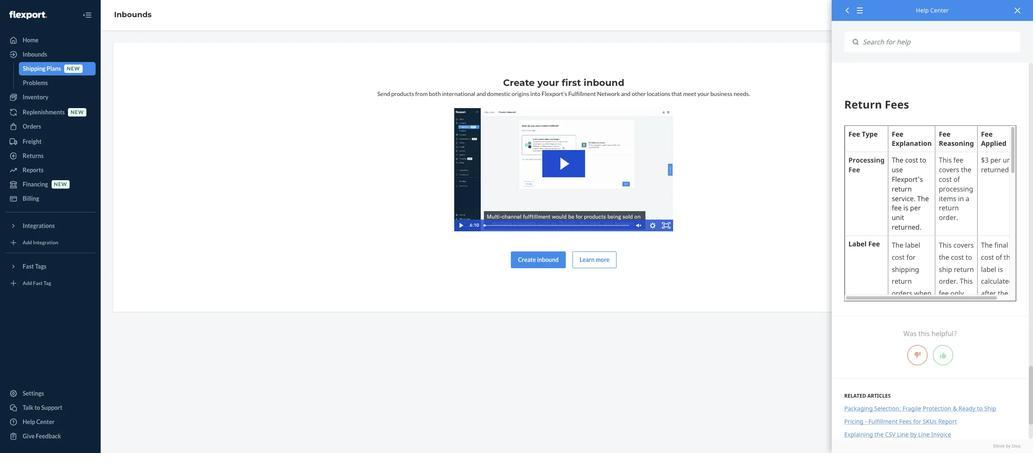 Task type: describe. For each thing, give the bounding box(es) containing it.
other
[[632, 90, 646, 97]]

add fast tag link
[[5, 277, 96, 290]]

new for financing
[[54, 181, 67, 188]]

freight link
[[5, 135, 96, 148]]

integrations button
[[5, 219, 96, 233]]

0 horizontal spatial center
[[36, 419, 55, 426]]

add fast tag
[[23, 280, 51, 287]]

1 vertical spatial your
[[698, 90, 709, 97]]

flexport logo image
[[9, 11, 47, 19]]

0 vertical spatial by
[[910, 431, 917, 439]]

learn
[[580, 256, 595, 263]]

both
[[429, 90, 441, 97]]

selection:
[[874, 405, 901, 413]]

financing
[[23, 181, 48, 188]]

that
[[671, 90, 682, 97]]

inventory
[[23, 94, 48, 101]]

inbound inside button
[[537, 256, 559, 263]]

0 vertical spatial inbounds
[[114, 10, 152, 19]]

shipping plans
[[23, 65, 61, 72]]

first
[[562, 77, 581, 89]]

more
[[596, 256, 610, 263]]

feedback
[[36, 433, 61, 440]]

add integration link
[[5, 236, 96, 250]]

talk to support button
[[5, 401, 96, 415]]

freight
[[23, 138, 42, 145]]

reports
[[23, 167, 44, 174]]

video element
[[454, 108, 673, 231]]

the
[[875, 431, 884, 439]]

invoice
[[931, 431, 951, 439]]

csv
[[885, 431, 896, 439]]

integrations
[[23, 222, 55, 229]]

1 vertical spatial fast
[[33, 280, 43, 287]]

skus
[[923, 418, 937, 426]]

billing link
[[5, 192, 96, 206]]

home link
[[5, 34, 96, 47]]

explaining the csv line by line invoice
[[844, 431, 951, 439]]

to inside button
[[34, 404, 40, 411]]

home
[[23, 36, 39, 44]]

new for replenishments
[[71, 109, 84, 116]]

close navigation image
[[82, 10, 92, 20]]

inventory link
[[5, 91, 96, 104]]

ready
[[959, 405, 976, 413]]

report
[[938, 418, 957, 426]]

create for your
[[503, 77, 535, 89]]

1 horizontal spatial help center
[[916, 6, 949, 14]]

ship
[[984, 405, 996, 413]]

help center link
[[5, 416, 96, 429]]

create inbound button
[[511, 252, 566, 268]]

orders link
[[5, 120, 96, 133]]

explaining
[[844, 431, 873, 439]]

problems link
[[19, 76, 96, 90]]

tags
[[35, 263, 46, 270]]

fees
[[899, 418, 912, 426]]

new for shipping plans
[[67, 66, 80, 72]]

create inbound
[[518, 256, 559, 263]]

replenishments
[[23, 109, 65, 116]]

was
[[904, 329, 917, 338]]

articles
[[867, 393, 891, 400]]

fragile
[[903, 405, 921, 413]]

problems
[[23, 79, 48, 86]]

talk to support
[[23, 404, 62, 411]]

1 horizontal spatial help
[[916, 6, 929, 14]]

returns link
[[5, 149, 96, 163]]

related
[[844, 393, 866, 400]]

learn more button
[[573, 252, 617, 268]]

Search search field
[[859, 31, 1021, 53]]

-
[[865, 418, 867, 426]]

0 horizontal spatial inbounds
[[23, 51, 47, 58]]

add integration
[[23, 240, 58, 246]]



Task type: locate. For each thing, give the bounding box(es) containing it.
from
[[415, 90, 428, 97]]

business
[[710, 90, 733, 97]]

1 horizontal spatial center
[[930, 6, 949, 14]]

line right csv at the right of page
[[897, 431, 909, 439]]

create inside button
[[518, 256, 536, 263]]

by left dixa
[[1006, 443, 1011, 449]]

and left domestic at the top left of the page
[[476, 90, 486, 97]]

2 line from the left
[[918, 431, 930, 439]]

help up search search field at the top right of page
[[916, 6, 929, 14]]

create inside the create your first inbound send products from both international and domestic origins into flexport's fulfillment network and other locations that meet your business needs.
[[503, 77, 535, 89]]

fast inside dropdown button
[[23, 263, 34, 270]]

2 and from the left
[[621, 90, 631, 97]]

1 horizontal spatial fulfillment
[[869, 418, 898, 426]]

elevio
[[994, 443, 1005, 449]]

1 vertical spatial inbounds link
[[5, 48, 96, 61]]

1 vertical spatial center
[[36, 419, 55, 426]]

0 horizontal spatial help center
[[23, 419, 55, 426]]

integration
[[33, 240, 58, 246]]

support
[[41, 404, 62, 411]]

add for add integration
[[23, 240, 32, 246]]

domestic
[[487, 90, 511, 97]]

0 vertical spatial inbounds link
[[114, 10, 152, 19]]

1 horizontal spatial inbound
[[584, 77, 624, 89]]

1 to from the left
[[34, 404, 40, 411]]

0 horizontal spatial inbound
[[537, 256, 559, 263]]

new right plans
[[67, 66, 80, 72]]

elevio by dixa link
[[844, 443, 1021, 449]]

1 horizontal spatial your
[[698, 90, 709, 97]]

inbound up the network
[[584, 77, 624, 89]]

fulfillment
[[568, 90, 596, 97], [869, 418, 898, 426]]

1 horizontal spatial to
[[977, 405, 983, 413]]

inbounds
[[114, 10, 152, 19], [23, 51, 47, 58]]

&
[[953, 405, 957, 413]]

related articles
[[844, 393, 891, 400]]

2 to from the left
[[977, 405, 983, 413]]

to right talk
[[34, 404, 40, 411]]

give
[[23, 433, 35, 440]]

fast left tag
[[33, 280, 43, 287]]

1 vertical spatial help center
[[23, 419, 55, 426]]

2 vertical spatial new
[[54, 181, 67, 188]]

origins
[[512, 90, 529, 97]]

settings
[[23, 390, 44, 397]]

flexport's
[[542, 90, 567, 97]]

fast
[[23, 263, 34, 270], [33, 280, 43, 287]]

0 horizontal spatial your
[[537, 77, 559, 89]]

create your first inbound send products from both international and domestic origins into flexport's fulfillment network and other locations that meet your business needs.
[[377, 77, 750, 97]]

center up search search field at the top right of page
[[930, 6, 949, 14]]

1 vertical spatial add
[[23, 280, 32, 287]]

1 line from the left
[[897, 431, 909, 439]]

new up 'orders' link
[[71, 109, 84, 116]]

add inside add integration link
[[23, 240, 32, 246]]

returns
[[23, 152, 44, 159]]

help center up search search field at the top right of page
[[916, 6, 949, 14]]

center down talk to support
[[36, 419, 55, 426]]

products
[[391, 90, 414, 97]]

plans
[[47, 65, 61, 72]]

to left ship
[[977, 405, 983, 413]]

pricing - fulfillment fees for skus report
[[844, 418, 957, 426]]

1 horizontal spatial and
[[621, 90, 631, 97]]

inbound left learn at the right
[[537, 256, 559, 263]]

create
[[503, 77, 535, 89], [518, 256, 536, 263]]

0 vertical spatial help
[[916, 6, 929, 14]]

help center up 'give feedback'
[[23, 419, 55, 426]]

0 horizontal spatial line
[[897, 431, 909, 439]]

give feedback
[[23, 433, 61, 440]]

helpful?
[[932, 329, 957, 338]]

0 vertical spatial center
[[930, 6, 949, 14]]

line
[[897, 431, 909, 439], [918, 431, 930, 439]]

1 vertical spatial inbounds
[[23, 51, 47, 58]]

1 horizontal spatial inbounds
[[114, 10, 152, 19]]

0 vertical spatial add
[[23, 240, 32, 246]]

pricing
[[844, 418, 863, 426]]

1 vertical spatial inbound
[[537, 256, 559, 263]]

center
[[930, 6, 949, 14], [36, 419, 55, 426]]

1 add from the top
[[23, 240, 32, 246]]

fast tags
[[23, 263, 46, 270]]

1 vertical spatial by
[[1006, 443, 1011, 449]]

1 vertical spatial create
[[518, 256, 536, 263]]

line down skus
[[918, 431, 930, 439]]

talk
[[23, 404, 33, 411]]

0 vertical spatial your
[[537, 77, 559, 89]]

dixa
[[1012, 443, 1021, 449]]

1 vertical spatial new
[[71, 109, 84, 116]]

for
[[913, 418, 921, 426]]

0 vertical spatial fast
[[23, 263, 34, 270]]

add left integration
[[23, 240, 32, 246]]

shipping
[[23, 65, 46, 72]]

international
[[442, 90, 475, 97]]

create for inbound
[[518, 256, 536, 263]]

orders
[[23, 123, 41, 130]]

settings link
[[5, 387, 96, 401]]

packaging
[[844, 405, 873, 413]]

this
[[918, 329, 930, 338]]

packaging selection: fragile protection & ready to ship
[[844, 405, 996, 413]]

1 horizontal spatial inbounds link
[[114, 10, 152, 19]]

fast tags button
[[5, 260, 96, 273]]

1 and from the left
[[476, 90, 486, 97]]

learn more
[[580, 256, 610, 263]]

inbound
[[584, 77, 624, 89], [537, 256, 559, 263]]

by
[[910, 431, 917, 439], [1006, 443, 1011, 449]]

0 horizontal spatial help
[[23, 419, 35, 426]]

your right meet at the top right of the page
[[698, 90, 709, 97]]

and
[[476, 90, 486, 97], [621, 90, 631, 97]]

2 add from the top
[[23, 280, 32, 287]]

tag
[[44, 280, 51, 287]]

1 horizontal spatial by
[[1006, 443, 1011, 449]]

to
[[34, 404, 40, 411], [977, 405, 983, 413]]

new down reports link
[[54, 181, 67, 188]]

0 horizontal spatial fulfillment
[[568, 90, 596, 97]]

was this helpful?
[[904, 329, 957, 338]]

your up flexport's
[[537, 77, 559, 89]]

send
[[377, 90, 390, 97]]

help
[[916, 6, 929, 14], [23, 419, 35, 426]]

0 horizontal spatial inbounds link
[[5, 48, 96, 61]]

new
[[67, 66, 80, 72], [71, 109, 84, 116], [54, 181, 67, 188]]

by down for
[[910, 431, 917, 439]]

0 vertical spatial new
[[67, 66, 80, 72]]

fulfillment down 'first' at the right top of page
[[568, 90, 596, 97]]

fulfillment inside the create your first inbound send products from both international and domestic origins into flexport's fulfillment network and other locations that meet your business needs.
[[568, 90, 596, 97]]

network
[[597, 90, 620, 97]]

protection
[[923, 405, 951, 413]]

meet
[[683, 90, 696, 97]]

add for add fast tag
[[23, 280, 32, 287]]

0 horizontal spatial by
[[910, 431, 917, 439]]

0 vertical spatial fulfillment
[[568, 90, 596, 97]]

inbound inside the create your first inbound send products from both international and domestic origins into flexport's fulfillment network and other locations that meet your business needs.
[[584, 77, 624, 89]]

0 horizontal spatial to
[[34, 404, 40, 411]]

add
[[23, 240, 32, 246], [23, 280, 32, 287]]

billing
[[23, 195, 39, 202]]

0 vertical spatial help center
[[916, 6, 949, 14]]

0 vertical spatial create
[[503, 77, 535, 89]]

give feedback button
[[5, 430, 96, 443]]

needs.
[[734, 90, 750, 97]]

help up give
[[23, 419, 35, 426]]

fast left tags
[[23, 263, 34, 270]]

0 vertical spatial inbound
[[584, 77, 624, 89]]

1 vertical spatial help
[[23, 419, 35, 426]]

into
[[530, 90, 541, 97]]

elevio by dixa
[[994, 443, 1021, 449]]

fulfillment up the
[[869, 418, 898, 426]]

1 vertical spatial fulfillment
[[869, 418, 898, 426]]

and left other
[[621, 90, 631, 97]]

video thumbnail image
[[454, 108, 673, 231], [454, 108, 673, 231]]

locations
[[647, 90, 670, 97]]

1 horizontal spatial line
[[918, 431, 930, 439]]

0 horizontal spatial and
[[476, 90, 486, 97]]

add inside add fast tag link
[[23, 280, 32, 287]]

reports link
[[5, 164, 96, 177]]

help center
[[916, 6, 949, 14], [23, 419, 55, 426]]

add down fast tags
[[23, 280, 32, 287]]



Task type: vqa. For each thing, say whether or not it's contained in the screenshot.
bottommost free
no



